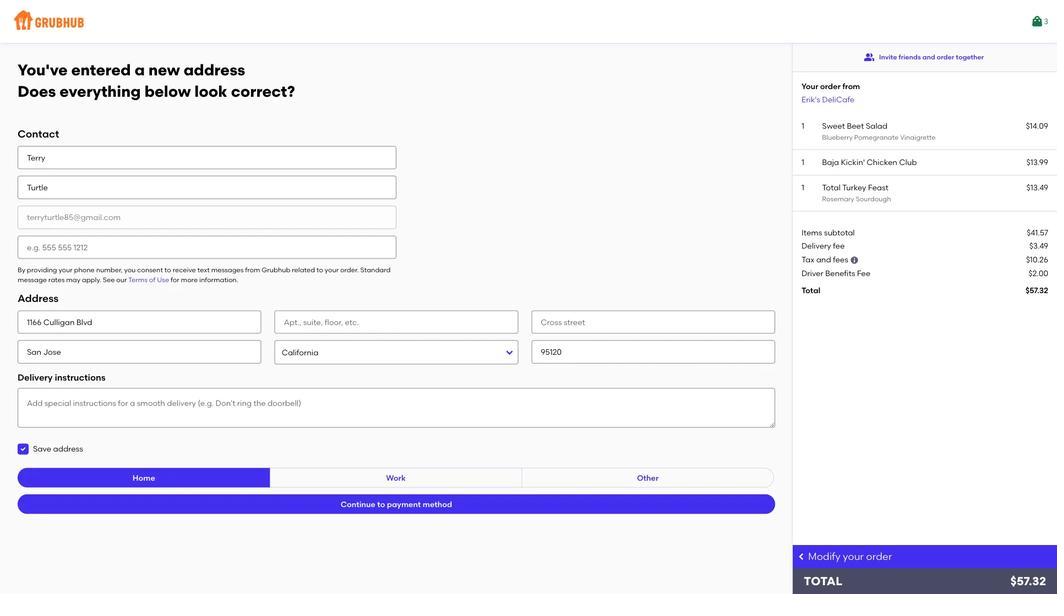 Task type: locate. For each thing, give the bounding box(es) containing it.
2 horizontal spatial order
[[937, 53, 954, 61]]

1 vertical spatial and
[[816, 255, 831, 265]]

2 vertical spatial total
[[804, 575, 842, 589]]

save address
[[33, 445, 83, 454]]

0 horizontal spatial svg image
[[20, 446, 26, 453]]

0 vertical spatial svg image
[[850, 256, 859, 265]]

to up the use
[[165, 266, 171, 274]]

1 horizontal spatial svg image
[[797, 553, 806, 562]]

svg image for modify your order
[[797, 553, 806, 562]]

1 horizontal spatial to
[[317, 266, 323, 274]]

and right friends
[[923, 53, 935, 61]]

svg image left save
[[20, 446, 26, 453]]

entered
[[71, 61, 131, 79]]

delivery
[[802, 241, 831, 251], [18, 372, 53, 383]]

number,
[[96, 266, 123, 274]]

address
[[18, 292, 58, 304]]

0 horizontal spatial from
[[245, 266, 260, 274]]

delivery down items
[[802, 241, 831, 251]]

0 horizontal spatial address
[[53, 445, 83, 454]]

$13.99
[[1027, 157, 1048, 167]]

1 horizontal spatial order
[[866, 551, 892, 563]]

1 horizontal spatial delivery
[[802, 241, 831, 251]]

1 vertical spatial order
[[820, 81, 841, 91]]

invite
[[879, 53, 897, 61]]

total up rosemary
[[822, 183, 841, 192]]

below
[[144, 82, 191, 101]]

1 down erik's
[[802, 121, 804, 131]]

0 vertical spatial delivery
[[802, 241, 831, 251]]

1 vertical spatial 1
[[802, 157, 804, 167]]

2 horizontal spatial your
[[843, 551, 864, 563]]

total down driver
[[802, 286, 820, 295]]

delivery left instructions
[[18, 372, 53, 383]]

0 vertical spatial total
[[822, 183, 841, 192]]

from
[[842, 81, 860, 91], [245, 266, 260, 274]]

from up delicafe
[[842, 81, 860, 91]]

0 vertical spatial order
[[937, 53, 954, 61]]

0 horizontal spatial order
[[820, 81, 841, 91]]

0 horizontal spatial delivery
[[18, 372, 53, 383]]

Email email field
[[18, 206, 396, 229]]

2 1 from the top
[[802, 157, 804, 167]]

terms of use for more information.
[[128, 276, 238, 284]]

turkey
[[842, 183, 866, 192]]

to left payment
[[377, 500, 385, 509]]

and down delivery fee
[[816, 255, 831, 265]]

$2.00
[[1029, 269, 1048, 278]]

$13.49
[[1027, 183, 1048, 192]]

for
[[171, 276, 179, 284]]

consent
[[137, 266, 163, 274]]

address up look
[[184, 61, 245, 79]]

to
[[165, 266, 171, 274], [317, 266, 323, 274], [377, 500, 385, 509]]

your left order.
[[325, 266, 339, 274]]

$57.32
[[1026, 286, 1048, 295], [1011, 575, 1046, 589]]

erik's
[[802, 95, 820, 104]]

order up the erik's delicafe link
[[820, 81, 841, 91]]

information.
[[199, 276, 238, 284]]

message
[[18, 276, 47, 284]]

1
[[802, 121, 804, 131], [802, 157, 804, 167], [802, 183, 804, 192]]

3 1 from the top
[[802, 183, 804, 192]]

$14.09 blueberry pomegranate vinaigrette
[[822, 121, 1048, 142]]

driver benefits fee
[[802, 269, 871, 278]]

your
[[802, 81, 818, 91]]

delivery instructions
[[18, 372, 106, 383]]

method
[[423, 500, 452, 509]]

terms of use link
[[128, 276, 169, 284]]

erik's delicafe link
[[802, 95, 855, 104]]

your up may
[[59, 266, 73, 274]]

pomegranate
[[854, 134, 899, 142]]

address inside you've entered a new address does everything below look correct?
[[184, 61, 245, 79]]

1 1 from the top
[[802, 121, 804, 131]]

tax and fees
[[802, 255, 848, 265]]

2 horizontal spatial svg image
[[850, 256, 859, 265]]

main navigation navigation
[[0, 0, 1057, 43]]

Zip text field
[[532, 341, 775, 364]]

0 vertical spatial from
[[842, 81, 860, 91]]

1 for baja kickin' chicken club
[[802, 157, 804, 167]]

home
[[133, 473, 155, 483]]

from inside by providing your phone number, you consent to receive text messages from grubhub related to your order. standard message rates may apply. see our
[[245, 266, 260, 274]]

your order from erik's delicafe
[[802, 81, 860, 104]]

1 vertical spatial delivery
[[18, 372, 53, 383]]

work
[[386, 473, 406, 483]]

2 vertical spatial 1
[[802, 183, 804, 192]]

City text field
[[18, 341, 261, 364]]

0 vertical spatial address
[[184, 61, 245, 79]]

First name text field
[[18, 146, 396, 169]]

sourdough
[[856, 195, 891, 203]]

1 up items
[[802, 183, 804, 192]]

address right save
[[53, 445, 83, 454]]

feast
[[868, 183, 889, 192]]

sweet
[[822, 121, 845, 131]]

0 vertical spatial 1
[[802, 121, 804, 131]]

to right related
[[317, 266, 323, 274]]

order inside button
[[937, 53, 954, 61]]

from left grubhub
[[245, 266, 260, 274]]

svg image right fees
[[850, 256, 859, 265]]

2 vertical spatial svg image
[[797, 553, 806, 562]]

work button
[[270, 468, 522, 488]]

total down modify
[[804, 575, 842, 589]]

address
[[184, 61, 245, 79], [53, 445, 83, 454]]

2 horizontal spatial to
[[377, 500, 385, 509]]

1 vertical spatial from
[[245, 266, 260, 274]]

1 left baja
[[802, 157, 804, 167]]

1 horizontal spatial from
[[842, 81, 860, 91]]

text
[[197, 266, 210, 274]]

1 horizontal spatial address
[[184, 61, 245, 79]]

Last name text field
[[18, 176, 396, 199]]

and inside button
[[923, 53, 935, 61]]

apply.
[[82, 276, 101, 284]]

1 vertical spatial address
[[53, 445, 83, 454]]

beet
[[847, 121, 864, 131]]

Address 1 text field
[[18, 311, 261, 334]]

save
[[33, 445, 51, 454]]

order right modify
[[866, 551, 892, 563]]

order left together at the top
[[937, 53, 954, 61]]

and
[[923, 53, 935, 61], [816, 255, 831, 265]]

your right modify
[[843, 551, 864, 563]]

phone
[[74, 266, 95, 274]]

$3.49
[[1029, 241, 1048, 251]]

items
[[802, 228, 822, 237]]

people icon image
[[864, 52, 875, 63]]

svg image
[[850, 256, 859, 265], [20, 446, 26, 453], [797, 553, 806, 562]]

svg image left modify
[[797, 553, 806, 562]]

0 vertical spatial and
[[923, 53, 935, 61]]

payment
[[387, 500, 421, 509]]

1 vertical spatial svg image
[[20, 446, 26, 453]]

1 horizontal spatial and
[[923, 53, 935, 61]]

rates
[[48, 276, 65, 284]]

providing
[[27, 266, 57, 274]]

svg image for save address
[[20, 446, 26, 453]]

kickin'
[[841, 157, 865, 167]]



Task type: vqa. For each thing, say whether or not it's contained in the screenshot.
1 to the top
yes



Task type: describe. For each thing, give the bounding box(es) containing it.
everything
[[60, 82, 141, 101]]

invite friends and order together button
[[864, 47, 984, 67]]

contact
[[18, 128, 59, 140]]

look
[[195, 82, 227, 101]]

subtotal
[[824, 228, 855, 237]]

baja kickin' chicken club
[[822, 157, 917, 167]]

chicken
[[867, 157, 897, 167]]

you
[[124, 266, 136, 274]]

receive
[[173, 266, 196, 274]]

a
[[135, 61, 145, 79]]

items subtotal
[[802, 228, 855, 237]]

1 for sweet beet salad
[[802, 121, 804, 131]]

tax
[[802, 255, 814, 265]]

blueberry
[[822, 134, 853, 142]]

our
[[116, 276, 127, 284]]

grubhub
[[262, 266, 290, 274]]

related
[[292, 266, 315, 274]]

see
[[103, 276, 115, 284]]

by providing your phone number, you consent to receive text messages from grubhub related to your order. standard message rates may apply. see our
[[18, 266, 391, 284]]

delivery for delivery fee
[[802, 241, 831, 251]]

terms
[[128, 276, 147, 284]]

modify
[[808, 551, 841, 563]]

by
[[18, 266, 25, 274]]

0 vertical spatial $57.32
[[1026, 286, 1048, 295]]

salad
[[866, 121, 888, 131]]

standard
[[360, 266, 391, 274]]

1 horizontal spatial your
[[325, 266, 339, 274]]

instructions
[[55, 372, 106, 383]]

1 for total turkey feast
[[802, 183, 804, 192]]

delivery fee
[[802, 241, 845, 251]]

1 vertical spatial $57.32
[[1011, 575, 1046, 589]]

baja
[[822, 157, 839, 167]]

continue to payment method button
[[18, 495, 775, 514]]

Address 2 text field
[[275, 311, 518, 334]]

fee
[[833, 241, 845, 251]]

use
[[157, 276, 169, 284]]

0 horizontal spatial your
[[59, 266, 73, 274]]

you've entered a new address does everything below look correct?
[[18, 61, 295, 101]]

of
[[149, 276, 155, 284]]

continue to payment method
[[341, 500, 452, 509]]

delicafe
[[822, 95, 855, 104]]

driver
[[802, 269, 824, 278]]

club
[[899, 157, 917, 167]]

may
[[66, 276, 80, 284]]

fees
[[833, 255, 848, 265]]

invite friends and order together
[[879, 53, 984, 61]]

correct?
[[231, 82, 295, 101]]

$14.09
[[1026, 121, 1048, 131]]

friends
[[899, 53, 921, 61]]

other button
[[522, 468, 774, 488]]

you've
[[18, 61, 68, 79]]

new
[[149, 61, 180, 79]]

$10.26
[[1026, 255, 1048, 265]]

Cross street text field
[[532, 311, 775, 334]]

$41.57
[[1027, 228, 1048, 237]]

messages
[[211, 266, 244, 274]]

Phone telephone field
[[18, 236, 396, 259]]

2 vertical spatial order
[[866, 551, 892, 563]]

together
[[956, 53, 984, 61]]

$13.49 rosemary sourdough
[[822, 183, 1048, 203]]

from inside your order from erik's delicafe
[[842, 81, 860, 91]]

continue
[[341, 500, 375, 509]]

other
[[637, 473, 659, 483]]

0 horizontal spatial to
[[165, 266, 171, 274]]

rosemary
[[822, 195, 854, 203]]

sweet beet salad
[[822, 121, 888, 131]]

to inside button
[[377, 500, 385, 509]]

0 horizontal spatial and
[[816, 255, 831, 265]]

1 vertical spatial total
[[802, 286, 820, 295]]

more
[[181, 276, 198, 284]]

total turkey feast
[[822, 183, 889, 192]]

does
[[18, 82, 56, 101]]

home button
[[18, 468, 270, 488]]

Delivery instructions text field
[[18, 388, 775, 428]]

order inside your order from erik's delicafe
[[820, 81, 841, 91]]

order.
[[340, 266, 359, 274]]

fee
[[857, 269, 871, 278]]

3
[[1044, 17, 1048, 26]]

3 button
[[1031, 12, 1048, 31]]

delivery for delivery instructions
[[18, 372, 53, 383]]

modify your order
[[808, 551, 892, 563]]

vinaigrette
[[900, 134, 936, 142]]



